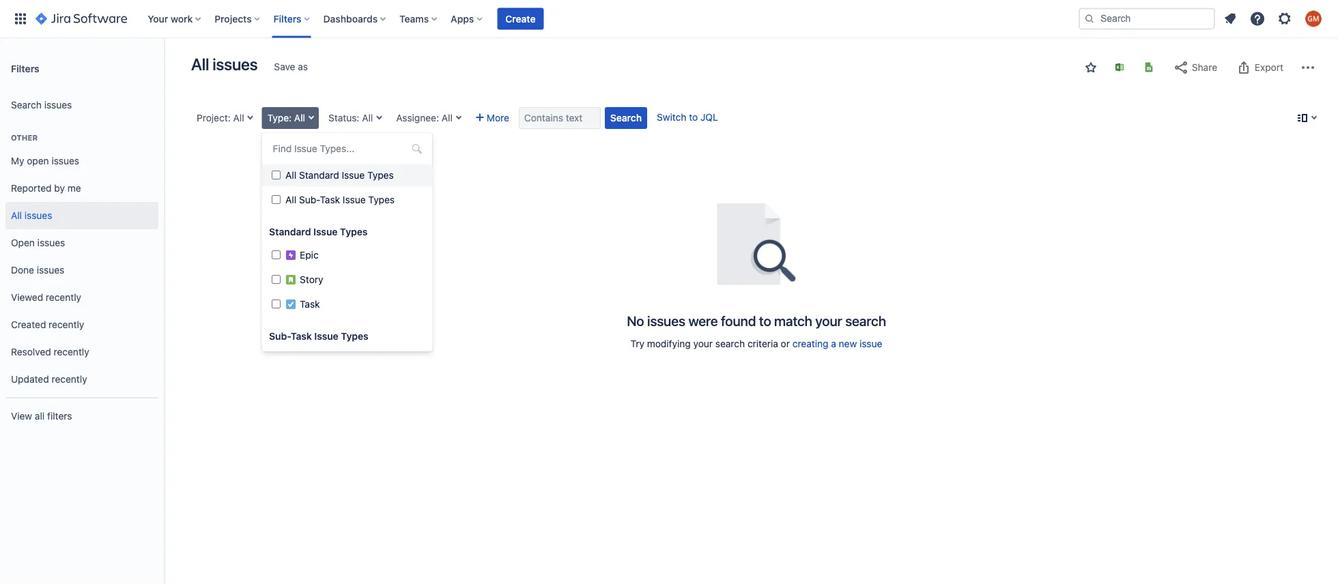 Task type: vqa. For each thing, say whether or not it's contained in the screenshot.
Edit
no



Task type: describe. For each thing, give the bounding box(es) containing it.
notifications image
[[1223, 11, 1239, 27]]

projects
[[215, 13, 252, 24]]

recently for resolved recently
[[54, 347, 89, 358]]

assignee: all
[[396, 112, 453, 124]]

issue up epic
[[313, 226, 337, 238]]

Search field
[[1079, 8, 1216, 30]]

save as button
[[267, 56, 315, 78]]

a
[[832, 338, 837, 350]]

Find Issue Types... field
[[269, 139, 426, 158]]

search issues link
[[5, 92, 158, 119]]

1 horizontal spatial sub-
[[299, 194, 320, 206]]

0 vertical spatial task
[[320, 194, 340, 206]]

search image
[[1085, 13, 1096, 24]]

standard issue types element
[[262, 245, 433, 317]]

viewed
[[11, 292, 43, 303]]

created
[[11, 319, 46, 331]]

projects button
[[211, 8, 265, 30]]

apps
[[451, 13, 474, 24]]

2 vertical spatial task
[[291, 331, 312, 342]]

my
[[11, 155, 24, 167]]

view
[[11, 411, 32, 422]]

1 vertical spatial standard
[[269, 226, 311, 238]]

criteria
[[748, 338, 779, 350]]

as
[[298, 61, 308, 72]]

1 horizontal spatial all issues
[[191, 55, 258, 74]]

open issues link
[[5, 230, 158, 257]]

switch to jql link
[[657, 112, 718, 123]]

recently for updated recently
[[52, 374, 87, 385]]

filters inside popup button
[[274, 13, 302, 24]]

save as
[[274, 61, 308, 72]]

match
[[775, 313, 813, 329]]

no issues were found to match your search
[[627, 313, 887, 329]]

types down all sub-task issue types
[[340, 226, 367, 238]]

all standard issue types
[[285, 170, 394, 181]]

more button
[[471, 107, 515, 129]]

your
[[148, 13, 168, 24]]

share
[[1193, 62, 1218, 73]]

types down find issue types... field
[[367, 170, 394, 181]]

status:
[[329, 112, 360, 124]]

issue down find issue types... field
[[342, 170, 365, 181]]

done issues link
[[5, 257, 158, 284]]

types down the all standard issue types
[[368, 194, 395, 206]]

1 horizontal spatial to
[[759, 313, 772, 329]]

your profile and settings image
[[1306, 11, 1322, 27]]

reported
[[11, 183, 52, 194]]

more
[[487, 112, 510, 124]]

all issues link
[[5, 202, 158, 230]]

0 vertical spatial standard
[[299, 170, 339, 181]]

creating a new issue link
[[793, 338, 883, 350]]

resolved
[[11, 347, 51, 358]]

filters button
[[270, 8, 315, 30]]

search button
[[605, 107, 648, 129]]

1 vertical spatial sub-
[[269, 331, 291, 342]]

epic
[[300, 250, 318, 261]]

banner containing your work
[[0, 0, 1339, 38]]

try modifying your search criteria or creating a new issue
[[631, 338, 883, 350]]

0 horizontal spatial to
[[689, 112, 698, 123]]

all right project:
[[233, 112, 244, 124]]

assignee:
[[396, 112, 439, 124]]

open
[[27, 155, 49, 167]]

new
[[839, 338, 857, 350]]

my open issues link
[[5, 148, 158, 175]]

work
[[171, 13, 193, 24]]

task inside standard issue types element
[[300, 299, 320, 310]]

export
[[1255, 62, 1284, 73]]

small image
[[1086, 62, 1097, 73]]

reported by me
[[11, 183, 81, 194]]

search issues
[[11, 99, 72, 111]]

open in microsoft excel image
[[1115, 62, 1126, 73]]

other group
[[5, 119, 158, 398]]

apps button
[[447, 8, 488, 30]]

found
[[721, 313, 756, 329]]

creating
[[793, 338, 829, 350]]

all
[[35, 411, 45, 422]]

project: all
[[197, 112, 244, 124]]

my open issues
[[11, 155, 79, 167]]

teams
[[400, 13, 429, 24]]

open
[[11, 237, 35, 249]]

created recently link
[[5, 311, 158, 339]]

standard issue types
[[269, 226, 367, 238]]

search for search
[[611, 112, 642, 124]]

all up standard issue types
[[285, 194, 296, 206]]



Task type: locate. For each thing, give the bounding box(es) containing it.
dashboards button
[[319, 8, 392, 30]]

0 horizontal spatial search
[[716, 338, 745, 350]]

all issues down projects
[[191, 55, 258, 74]]

0 vertical spatial filters
[[274, 13, 302, 24]]

1 vertical spatial search
[[716, 338, 745, 350]]

1 vertical spatial to
[[759, 313, 772, 329]]

1 vertical spatial filters
[[11, 63, 39, 74]]

recently for created recently
[[49, 319, 84, 331]]

standard
[[299, 170, 339, 181], [269, 226, 311, 238]]

viewed recently link
[[5, 284, 158, 311]]

try
[[631, 338, 645, 350]]

done
[[11, 265, 34, 276]]

project:
[[197, 112, 231, 124]]

settings image
[[1277, 11, 1294, 27]]

all issues inside all issues link
[[11, 210, 52, 221]]

all issues down reported
[[11, 210, 52, 221]]

issue
[[342, 170, 365, 181], [343, 194, 366, 206], [313, 226, 337, 238], [314, 331, 338, 342]]

modifying
[[647, 338, 691, 350]]

types
[[367, 170, 394, 181], [368, 194, 395, 206], [340, 226, 367, 238], [341, 331, 368, 342]]

your work button
[[144, 8, 206, 30]]

search up issue
[[846, 313, 887, 329]]

0 vertical spatial search
[[846, 313, 887, 329]]

recently down created recently link
[[54, 347, 89, 358]]

type:
[[268, 112, 292, 124]]

0 horizontal spatial filters
[[11, 63, 39, 74]]

other
[[11, 134, 38, 142]]

search
[[846, 313, 887, 329], [716, 338, 745, 350]]

view all filters
[[11, 411, 72, 422]]

sub-task issue types
[[269, 331, 368, 342]]

created recently
[[11, 319, 84, 331]]

open in google sheets image
[[1144, 62, 1155, 73]]

teams button
[[396, 8, 443, 30]]

open issues
[[11, 237, 65, 249]]

0 horizontal spatial search
[[11, 99, 42, 111]]

0 vertical spatial all issues
[[191, 55, 258, 74]]

me
[[67, 183, 81, 194]]

1 horizontal spatial search
[[611, 112, 642, 124]]

all up all sub-task issue types
[[285, 170, 296, 181]]

were
[[689, 313, 718, 329]]

search
[[11, 99, 42, 111], [611, 112, 642, 124]]

create
[[506, 13, 536, 24]]

types down standard issue types element
[[341, 331, 368, 342]]

filters
[[274, 13, 302, 24], [11, 63, 39, 74]]

None checkbox
[[272, 251, 280, 260], [272, 275, 280, 284], [272, 300, 280, 309], [272, 251, 280, 260], [272, 275, 280, 284], [272, 300, 280, 309]]

all right type:
[[294, 112, 305, 124]]

1 horizontal spatial filters
[[274, 13, 302, 24]]

search left "switch"
[[611, 112, 642, 124]]

filters up search issues
[[11, 63, 39, 74]]

all right sidebar navigation icon
[[191, 55, 209, 74]]

issue
[[860, 338, 883, 350]]

0 horizontal spatial all issues
[[11, 210, 52, 221]]

recently up created recently
[[46, 292, 81, 303]]

standard up epic
[[269, 226, 311, 238]]

save
[[274, 61, 295, 72]]

issue down story
[[314, 331, 338, 342]]

all sub-task issue types
[[285, 194, 395, 206]]

standard up all sub-task issue types
[[299, 170, 339, 181]]

1 horizontal spatial your
[[816, 313, 843, 329]]

search up other
[[11, 99, 42, 111]]

appswitcher icon image
[[12, 11, 29, 27]]

0 horizontal spatial sub-
[[269, 331, 291, 342]]

1 vertical spatial all issues
[[11, 210, 52, 221]]

all up open
[[11, 210, 22, 221]]

to
[[689, 112, 698, 123], [759, 313, 772, 329]]

all
[[191, 55, 209, 74], [233, 112, 244, 124], [294, 112, 305, 124], [362, 112, 373, 124], [442, 112, 453, 124], [285, 170, 296, 181], [285, 194, 296, 206], [11, 210, 22, 221]]

0 vertical spatial sub-
[[299, 194, 320, 206]]

search inside "search issues" link
[[11, 99, 42, 111]]

your up a
[[816, 313, 843, 329]]

done issues
[[11, 265, 64, 276]]

recently down "resolved recently" link on the bottom of page
[[52, 374, 87, 385]]

task
[[320, 194, 340, 206], [300, 299, 320, 310], [291, 331, 312, 342]]

banner
[[0, 0, 1339, 38]]

no
[[627, 313, 644, 329]]

issues
[[213, 55, 258, 74], [44, 99, 72, 111], [52, 155, 79, 167], [24, 210, 52, 221], [37, 237, 65, 249], [37, 265, 64, 276], [648, 313, 686, 329]]

jql
[[701, 112, 718, 123]]

sidebar navigation image
[[149, 55, 179, 82]]

to up criteria
[[759, 313, 772, 329]]

recently for viewed recently
[[46, 292, 81, 303]]

Search issues using keywords text field
[[519, 107, 601, 129]]

switch
[[657, 112, 687, 123]]

all right status:
[[362, 112, 373, 124]]

sub-
[[299, 194, 320, 206], [269, 331, 291, 342]]

reported by me link
[[5, 175, 158, 202]]

recently down the viewed recently link
[[49, 319, 84, 331]]

filters up save
[[274, 13, 302, 24]]

1 horizontal spatial search
[[846, 313, 887, 329]]

or
[[781, 338, 790, 350]]

your
[[816, 313, 843, 329], [694, 338, 713, 350]]

search down found
[[716, 338, 745, 350]]

story
[[300, 274, 323, 286]]

updated recently
[[11, 374, 87, 385]]

jira software image
[[36, 11, 127, 27], [36, 11, 127, 27]]

None checkbox
[[272, 171, 280, 180], [272, 195, 280, 204], [272, 171, 280, 180], [272, 195, 280, 204]]

updated recently link
[[5, 366, 158, 393]]

to left jql
[[689, 112, 698, 123]]

resolved recently link
[[5, 339, 158, 366]]

default image
[[412, 143, 423, 154]]

switch to jql
[[657, 112, 718, 123]]

0 vertical spatial search
[[11, 99, 42, 111]]

issue down the all standard issue types
[[343, 194, 366, 206]]

type: all
[[268, 112, 305, 124]]

share link
[[1167, 57, 1225, 79]]

filters
[[47, 411, 72, 422]]

updated
[[11, 374, 49, 385]]

dashboards
[[323, 13, 378, 24]]

search inside search button
[[611, 112, 642, 124]]

0 vertical spatial your
[[816, 313, 843, 329]]

resolved recently
[[11, 347, 89, 358]]

primary element
[[8, 0, 1079, 38]]

viewed recently
[[11, 292, 81, 303]]

all issues
[[191, 55, 258, 74], [11, 210, 52, 221]]

1 vertical spatial search
[[611, 112, 642, 124]]

export button
[[1230, 57, 1291, 79]]

create button
[[498, 8, 544, 30]]

help image
[[1250, 11, 1266, 27]]

status: all
[[329, 112, 373, 124]]

1 vertical spatial task
[[300, 299, 320, 310]]

your down were
[[694, 338, 713, 350]]

1 vertical spatial your
[[694, 338, 713, 350]]

your work
[[148, 13, 193, 24]]

view all filters link
[[5, 403, 158, 430]]

all inside other group
[[11, 210, 22, 221]]

search for search issues
[[11, 99, 42, 111]]

0 vertical spatial to
[[689, 112, 698, 123]]

by
[[54, 183, 65, 194]]

all right assignee:
[[442, 112, 453, 124]]

0 horizontal spatial your
[[694, 338, 713, 350]]



